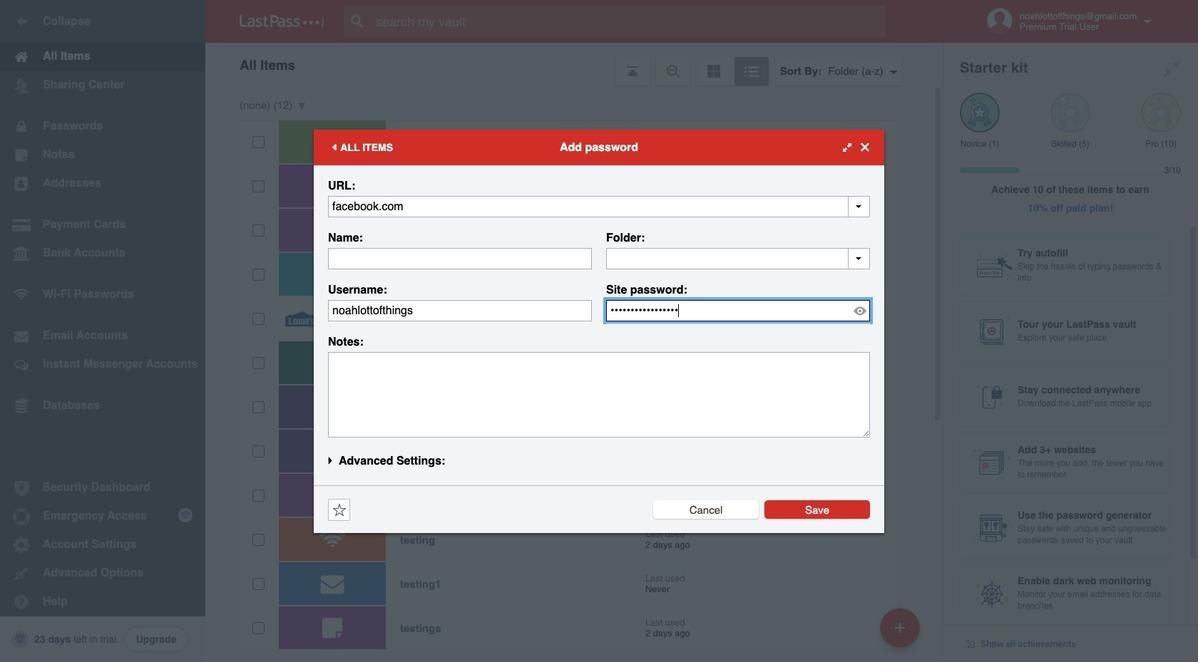 Task type: describe. For each thing, give the bounding box(es) containing it.
new item image
[[896, 623, 906, 633]]

Search search field
[[344, 6, 914, 37]]

search my vault text field
[[344, 6, 914, 37]]

lastpass image
[[240, 15, 324, 28]]

main navigation navigation
[[0, 0, 206, 663]]



Task type: locate. For each thing, give the bounding box(es) containing it.
None text field
[[328, 352, 871, 438]]

dialog
[[314, 130, 885, 533]]

vault options navigation
[[206, 43, 943, 86]]

new item navigation
[[876, 604, 929, 663]]

None text field
[[328, 196, 871, 217], [328, 248, 592, 269], [607, 248, 871, 269], [328, 300, 592, 321], [328, 196, 871, 217], [328, 248, 592, 269], [607, 248, 871, 269], [328, 300, 592, 321]]

None password field
[[607, 300, 871, 321]]



Task type: vqa. For each thing, say whether or not it's contained in the screenshot.
caret right icon
no



